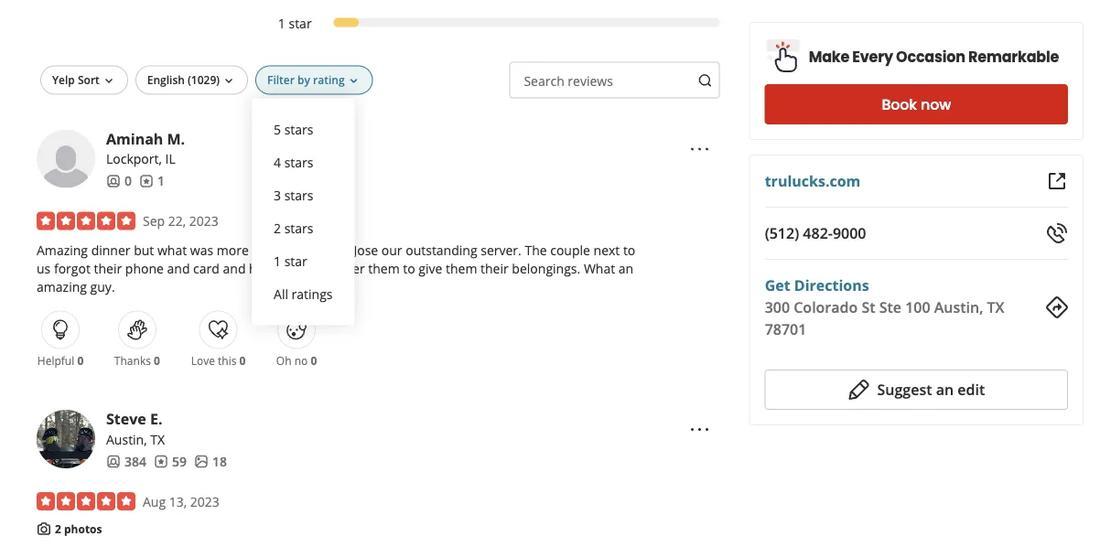 Task type: describe. For each thing, give the bounding box(es) containing it.
yelp sort
[[52, 72, 100, 87]]

2 stars button
[[267, 212, 340, 245]]

2 them from the left
[[446, 260, 478, 278]]

oh
[[276, 353, 292, 368]]

austin, inside steve e. austin, tx
[[106, 431, 147, 448]]

16 friends v2 image for steve e.
[[106, 455, 121, 469]]

rating
[[313, 72, 345, 87]]

(512) 482-9000
[[765, 223, 867, 243]]

sep
[[143, 213, 165, 230]]

2 and from the left
[[223, 260, 246, 278]]

st
[[862, 298, 876, 317]]

384
[[125, 453, 147, 470]]

1 them from the left
[[368, 260, 400, 278]]

2 photos
[[55, 522, 102, 537]]

english (1029) button
[[135, 66, 248, 95]]

9000
[[833, 223, 867, 243]]

card
[[193, 260, 220, 278]]

16 chevron down v2 image for yelp sort
[[101, 74, 116, 88]]

next
[[594, 242, 620, 259]]

occasion
[[897, 47, 966, 67]]

1 and from the left
[[167, 260, 190, 278]]

us
[[37, 260, 51, 278]]

1 star for the "1 star" "button"
[[274, 253, 308, 270]]

24 external link v2 image
[[1047, 170, 1069, 192]]

4
[[274, 154, 281, 171]]

photos element
[[194, 453, 227, 471]]

suggest
[[878, 380, 933, 400]]

2023 for e.
[[190, 493, 220, 511]]

all
[[274, 286, 288, 303]]

more
[[217, 242, 249, 259]]

all ratings
[[274, 286, 333, 303]]

lockport,
[[106, 150, 162, 168]]

5 star rating image for aminah m.
[[37, 212, 136, 231]]

reviews element for m.
[[139, 172, 165, 190]]

friends element for aminah
[[106, 172, 132, 190]]

(0 reactions) element for helpful 0
[[77, 353, 84, 368]]

tx inside steve e. austin, tx
[[150, 431, 165, 448]]

59
[[172, 453, 187, 470]]

0 down lockport,
[[125, 172, 132, 190]]

ran
[[268, 260, 288, 278]]

oh no 0
[[276, 353, 317, 368]]

an inside button
[[937, 380, 954, 400]]

menu image
[[689, 419, 711, 441]]

reviews
[[568, 73, 614, 90]]

search reviews
[[524, 73, 614, 90]]

amazing dinner but what was more outstanding was jose our outstanding server. the couple next to us forgot their phone and card and he ran a block after them to give them their belongings. what an amazing guy.
[[37, 242, 636, 296]]

forgot
[[54, 260, 91, 278]]

filter by rating button
[[256, 66, 373, 95]]

our
[[382, 242, 403, 259]]

all ratings button
[[267, 278, 340, 311]]

4 stars
[[274, 154, 314, 171]]

edit
[[958, 380, 986, 400]]

0 right helpful
[[77, 353, 84, 368]]

5 stars button
[[267, 113, 340, 146]]

colorado
[[794, 298, 858, 317]]

what
[[157, 242, 187, 259]]

300
[[765, 298, 790, 317]]

1 horizontal spatial to
[[624, 242, 636, 259]]

ste
[[880, 298, 902, 317]]

24 directions v2 image
[[1047, 297, 1069, 319]]

star for the "1 star" "button"
[[285, 253, 308, 270]]

block
[[302, 260, 333, 278]]

1 for the "1 star" "button"
[[274, 253, 281, 270]]

2023 for m.
[[189, 213, 219, 230]]

photos
[[64, 522, 102, 537]]

78701
[[765, 320, 807, 339]]

5 stars
[[274, 121, 314, 138]]

16 camera v2 image
[[37, 522, 51, 537]]

13,
[[169, 493, 187, 511]]

english
[[147, 72, 185, 87]]

0 right thanks
[[154, 353, 160, 368]]

1 outstanding from the left
[[252, 242, 324, 259]]

aminah m. link
[[106, 129, 185, 149]]

guy.
[[90, 279, 115, 296]]

yelp
[[52, 72, 75, 87]]

(0 reactions) element for oh no 0
[[311, 353, 317, 368]]

now
[[921, 94, 952, 115]]

2 their from the left
[[481, 260, 509, 278]]

4 stars button
[[267, 146, 340, 179]]

aminah
[[106, 129, 163, 149]]

phone
[[125, 260, 164, 278]]

16 friends v2 image for aminah m.
[[106, 174, 121, 189]]

love
[[191, 353, 215, 368]]

book
[[882, 94, 918, 115]]

3 stars button
[[267, 179, 340, 212]]

suggest an edit
[[878, 380, 986, 400]]

trulucks.com link
[[765, 171, 861, 191]]

this
[[218, 353, 237, 368]]

menu image
[[689, 138, 711, 160]]

belongings.
[[512, 260, 581, 278]]

1 for filter reviews by 1 star rating element
[[278, 15, 286, 32]]

482-
[[803, 223, 833, 243]]

22,
[[168, 213, 186, 230]]

100
[[906, 298, 931, 317]]

(1029)
[[188, 72, 220, 87]]

helpful
[[37, 353, 74, 368]]

stars for 4 stars
[[285, 154, 314, 171]]

sort
[[78, 72, 100, 87]]

steve e. link
[[106, 410, 163, 429]]



Task type: locate. For each thing, give the bounding box(es) containing it.
1 vertical spatial an
[[937, 380, 954, 400]]

star down 2 stars
[[285, 253, 308, 270]]

them down our
[[368, 260, 400, 278]]

(0 reactions) element for thanks 0
[[154, 353, 160, 368]]

0 vertical spatial 1
[[278, 15, 286, 32]]

1 horizontal spatial and
[[223, 260, 246, 278]]

16 chevron down v2 image
[[222, 74, 236, 88]]

0 horizontal spatial and
[[167, 260, 190, 278]]

english (1029)
[[147, 72, 220, 87]]

to right next
[[624, 242, 636, 259]]

2 friends element from the top
[[106, 453, 147, 471]]

he
[[249, 260, 264, 278]]

no
[[295, 353, 308, 368]]

a
[[291, 260, 298, 278]]

0 horizontal spatial 16 chevron down v2 image
[[101, 74, 116, 88]]

5 star rating image up "photos" at the left of page
[[37, 493, 136, 511]]

tx down "e."
[[150, 431, 165, 448]]

what
[[584, 260, 616, 278]]

star inside "button"
[[285, 253, 308, 270]]

0 horizontal spatial austin,
[[106, 431, 147, 448]]

stars down 3 stars button
[[285, 220, 314, 237]]

(0 reactions) element right helpful
[[77, 353, 84, 368]]

e.
[[150, 410, 163, 429]]

1 vertical spatial tx
[[150, 431, 165, 448]]

5 star rating image
[[37, 212, 136, 231], [37, 493, 136, 511]]

  text field
[[510, 62, 720, 99]]

tx inside get directions 300 colorado st ste 100 austin, tx 78701
[[988, 298, 1005, 317]]

1 horizontal spatial 2
[[274, 220, 281, 237]]

helpful 0
[[37, 353, 84, 368]]

2 stars
[[274, 220, 314, 237]]

1 star button
[[267, 245, 340, 278]]

was up card
[[190, 242, 213, 259]]

remarkable
[[969, 47, 1060, 67]]

1 vertical spatial 2023
[[190, 493, 220, 511]]

0 horizontal spatial 2
[[55, 522, 61, 537]]

2 inside button
[[274, 220, 281, 237]]

2 for 2 photos
[[55, 522, 61, 537]]

2 outstanding from the left
[[406, 242, 478, 259]]

to
[[624, 242, 636, 259], [403, 260, 415, 278]]

(512)
[[765, 223, 800, 243]]

trulucks.com
[[765, 171, 861, 191]]

0 horizontal spatial outstanding
[[252, 242, 324, 259]]

photo of aminah m. image
[[37, 130, 95, 188]]

to left give
[[403, 260, 415, 278]]

1 friends element from the top
[[106, 172, 132, 190]]

3
[[274, 187, 281, 204]]

0 vertical spatial friends element
[[106, 172, 132, 190]]

them right give
[[446, 260, 478, 278]]

2 stars from the top
[[285, 154, 314, 171]]

16 chevron down v2 image right rating
[[347, 74, 361, 88]]

2
[[274, 220, 281, 237], [55, 522, 61, 537]]

2 right 16 camera v2 icon
[[55, 522, 61, 537]]

sep 22, 2023
[[143, 213, 219, 230]]

austin, inside get directions 300 colorado st ste 100 austin, tx 78701
[[935, 298, 984, 317]]

reviews element left 16 photos v2
[[154, 453, 187, 471]]

4 (0 reactions) element from the left
[[311, 353, 317, 368]]

reviews element containing 1
[[139, 172, 165, 190]]

(0 reactions) element right no
[[311, 353, 317, 368]]

them
[[368, 260, 400, 278], [446, 260, 478, 278]]

0 vertical spatial star
[[289, 15, 312, 32]]

3 (0 reactions) element from the left
[[240, 353, 246, 368]]

book now link
[[765, 84, 1069, 125]]

filter reviews by 1 star rating element
[[256, 14, 720, 33]]

amazing
[[37, 279, 87, 296]]

1 vertical spatial 1
[[158, 172, 165, 190]]

0 vertical spatial to
[[624, 242, 636, 259]]

aug
[[143, 493, 166, 511]]

1 horizontal spatial 16 chevron down v2 image
[[347, 74, 361, 88]]

1 vertical spatial 16 review v2 image
[[154, 455, 168, 469]]

the
[[525, 242, 547, 259]]

and down more
[[223, 260, 246, 278]]

0 vertical spatial austin,
[[935, 298, 984, 317]]

16 chevron down v2 image right sort
[[101, 74, 116, 88]]

0 right this
[[240, 353, 246, 368]]

make every occasion remarkable
[[809, 47, 1060, 67]]

1 stars from the top
[[285, 121, 314, 138]]

1 horizontal spatial their
[[481, 260, 509, 278]]

0 horizontal spatial them
[[368, 260, 400, 278]]

their down dinner
[[94, 260, 122, 278]]

was
[[190, 242, 213, 259], [327, 242, 351, 259]]

suggest an edit button
[[765, 370, 1069, 410]]

steve
[[106, 410, 146, 429]]

24 phone v2 image
[[1047, 223, 1069, 245]]

1 vertical spatial star
[[285, 253, 308, 270]]

(0 reactions) element
[[77, 353, 84, 368], [154, 353, 160, 368], [240, 353, 246, 368], [311, 353, 317, 368]]

server.
[[481, 242, 522, 259]]

every
[[853, 47, 894, 67]]

1 vertical spatial friends element
[[106, 453, 147, 471]]

give
[[419, 260, 443, 278]]

aug 13, 2023
[[143, 493, 220, 511]]

(0 reactions) element right this
[[240, 353, 246, 368]]

5 star rating image up amazing
[[37, 212, 136, 231]]

photo of steve e. image
[[37, 410, 95, 469]]

1 5 star rating image from the top
[[37, 212, 136, 231]]

0 vertical spatial tx
[[988, 298, 1005, 317]]

1 up filter
[[278, 15, 286, 32]]

friends element containing 384
[[106, 453, 147, 471]]

0 horizontal spatial tx
[[150, 431, 165, 448]]

filter
[[267, 72, 295, 87]]

0 vertical spatial 1 star
[[278, 15, 312, 32]]

(0 reactions) element right thanks
[[154, 353, 160, 368]]

their
[[94, 260, 122, 278], [481, 260, 509, 278]]

16 chevron down v2 image inside yelp sort dropdown button
[[101, 74, 116, 88]]

star for filter reviews by 1 star rating element
[[289, 15, 312, 32]]

1 vertical spatial 16 friends v2 image
[[106, 455, 121, 469]]

1 was from the left
[[190, 242, 213, 259]]

dinner
[[91, 242, 131, 259]]

1 their from the left
[[94, 260, 122, 278]]

1 star for filter reviews by 1 star rating element
[[278, 15, 312, 32]]

thanks
[[114, 353, 151, 368]]

stars inside button
[[285, 220, 314, 237]]

1 horizontal spatial outstanding
[[406, 242, 478, 259]]

by
[[298, 72, 310, 87]]

friends element for steve
[[106, 453, 147, 471]]

2 for 2 stars
[[274, 220, 281, 237]]

search
[[524, 73, 565, 90]]

il
[[165, 150, 176, 168]]

couple
[[551, 242, 591, 259]]

0 horizontal spatial their
[[94, 260, 122, 278]]

16 photos v2 image
[[194, 455, 209, 469]]

16 review v2 image
[[139, 174, 154, 189], [154, 455, 168, 469]]

16 review v2 image for e.
[[154, 455, 168, 469]]

stars for 5 stars
[[285, 121, 314, 138]]

16 review v2 image for m.
[[139, 174, 154, 189]]

ratings
[[292, 286, 333, 303]]

1 star up by
[[278, 15, 312, 32]]

2 vertical spatial 1
[[274, 253, 281, 270]]

1 horizontal spatial an
[[937, 380, 954, 400]]

3 stars
[[274, 187, 314, 204]]

an right what
[[619, 260, 634, 278]]

2 was from the left
[[327, 242, 351, 259]]

1
[[278, 15, 286, 32], [158, 172, 165, 190], [274, 253, 281, 270]]

1 vertical spatial 2
[[55, 522, 61, 537]]

reviews element containing 59
[[154, 453, 187, 471]]

filter by rating
[[267, 72, 345, 87]]

16 chevron down v2 image inside filter by rating dropdown button
[[347, 74, 361, 88]]

make
[[809, 47, 850, 67]]

and
[[167, 260, 190, 278], [223, 260, 246, 278]]

reviews element for e.
[[154, 453, 187, 471]]

reviews element down lockport,
[[139, 172, 165, 190]]

0 horizontal spatial an
[[619, 260, 634, 278]]

1 vertical spatial 1 star
[[274, 253, 308, 270]]

yelp sort button
[[40, 66, 128, 95]]

1 16 chevron down v2 image from the left
[[101, 74, 116, 88]]

0 vertical spatial 2
[[274, 220, 281, 237]]

steve e. austin, tx
[[106, 410, 165, 448]]

1 vertical spatial austin,
[[106, 431, 147, 448]]

friends element down lockport,
[[106, 172, 132, 190]]

1 star down 2 stars
[[274, 253, 308, 270]]

1 horizontal spatial austin,
[[935, 298, 984, 317]]

1 horizontal spatial was
[[327, 242, 351, 259]]

0 horizontal spatial was
[[190, 242, 213, 259]]

0 vertical spatial reviews element
[[139, 172, 165, 190]]

1 horizontal spatial tx
[[988, 298, 1005, 317]]

2 16 chevron down v2 image from the left
[[347, 74, 361, 88]]

stars right 5
[[285, 121, 314, 138]]

jose
[[354, 242, 378, 259]]

stars for 3 stars
[[285, 187, 314, 204]]

1 vertical spatial 5 star rating image
[[37, 493, 136, 511]]

2 (0 reactions) element from the left
[[154, 353, 160, 368]]

24 pencil v2 image
[[848, 379, 870, 401]]

amazing
[[37, 242, 88, 259]]

search image
[[698, 73, 713, 88]]

16 chevron down v2 image for filter by rating
[[347, 74, 361, 88]]

austin, down steve
[[106, 431, 147, 448]]

1 vertical spatial reviews element
[[154, 453, 187, 471]]

was up 'after'
[[327, 242, 351, 259]]

5 star rating image for steve e.
[[37, 493, 136, 511]]

reviews element
[[139, 172, 165, 190], [154, 453, 187, 471]]

m.
[[167, 129, 185, 149]]

18
[[212, 453, 227, 470]]

an inside the 'amazing dinner but what was more outstanding was jose our outstanding server. the couple next to us forgot their phone and card and he ran a block after them to give them their belongings. what an amazing guy.'
[[619, 260, 634, 278]]

2 down 3
[[274, 220, 281, 237]]

0 vertical spatial 5 star rating image
[[37, 212, 136, 231]]

friends element containing 0
[[106, 172, 132, 190]]

1 left a
[[274, 253, 281, 270]]

friends element
[[106, 172, 132, 190], [106, 453, 147, 471]]

2 photos link
[[55, 522, 102, 537]]

stars for 2 stars
[[285, 220, 314, 237]]

1 down lockport,
[[158, 172, 165, 190]]

1 star inside "button"
[[274, 253, 308, 270]]

friends element down steve e. austin, tx at the bottom of the page
[[106, 453, 147, 471]]

get
[[765, 276, 791, 295]]

love this 0
[[191, 353, 246, 368]]

16 friends v2 image
[[106, 174, 121, 189], [106, 455, 121, 469]]

3 stars from the top
[[285, 187, 314, 204]]

directions
[[795, 276, 870, 295]]

2023
[[189, 213, 219, 230], [190, 493, 220, 511]]

1 horizontal spatial them
[[446, 260, 478, 278]]

0 vertical spatial 2023
[[189, 213, 219, 230]]

1 inside "button"
[[274, 253, 281, 270]]

star up by
[[289, 15, 312, 32]]

16 review v2 image down lockport,
[[139, 174, 154, 189]]

tx
[[988, 298, 1005, 317], [150, 431, 165, 448]]

2023 right 22,
[[189, 213, 219, 230]]

16 friends v2 image left 384
[[106, 455, 121, 469]]

2023 right "13,"
[[190, 493, 220, 511]]

outstanding up give
[[406, 242, 478, 259]]

1 (0 reactions) element from the left
[[77, 353, 84, 368]]

16 friends v2 image down lockport,
[[106, 174, 121, 189]]

0 vertical spatial 16 friends v2 image
[[106, 174, 121, 189]]

their down server.
[[481, 260, 509, 278]]

(0 reactions) element for love this 0
[[240, 353, 246, 368]]

but
[[134, 242, 154, 259]]

1 vertical spatial to
[[403, 260, 415, 278]]

thanks 0
[[114, 353, 160, 368]]

and down the what
[[167, 260, 190, 278]]

1 16 friends v2 image from the top
[[106, 174, 121, 189]]

stars right 3
[[285, 187, 314, 204]]

16 chevron down v2 image
[[101, 74, 116, 88], [347, 74, 361, 88]]

2 16 friends v2 image from the top
[[106, 455, 121, 469]]

stars right 4
[[285, 154, 314, 171]]

outstanding up a
[[252, 242, 324, 259]]

16 review v2 image left the 59
[[154, 455, 168, 469]]

0 vertical spatial an
[[619, 260, 634, 278]]

austin, right 100
[[935, 298, 984, 317]]

tx left the 24 directions v2 image
[[988, 298, 1005, 317]]

star
[[289, 15, 312, 32], [285, 253, 308, 270]]

4 stars from the top
[[285, 220, 314, 237]]

0 horizontal spatial to
[[403, 260, 415, 278]]

get directions 300 colorado st ste 100 austin, tx 78701
[[765, 276, 1005, 339]]

1 star
[[278, 15, 312, 32], [274, 253, 308, 270]]

0 right no
[[311, 353, 317, 368]]

2 5 star rating image from the top
[[37, 493, 136, 511]]

0 vertical spatial 16 review v2 image
[[139, 174, 154, 189]]

an left edit
[[937, 380, 954, 400]]

5
[[274, 121, 281, 138]]



Task type: vqa. For each thing, say whether or not it's contained in the screenshot.
Yelp for Business on the right of the page
no



